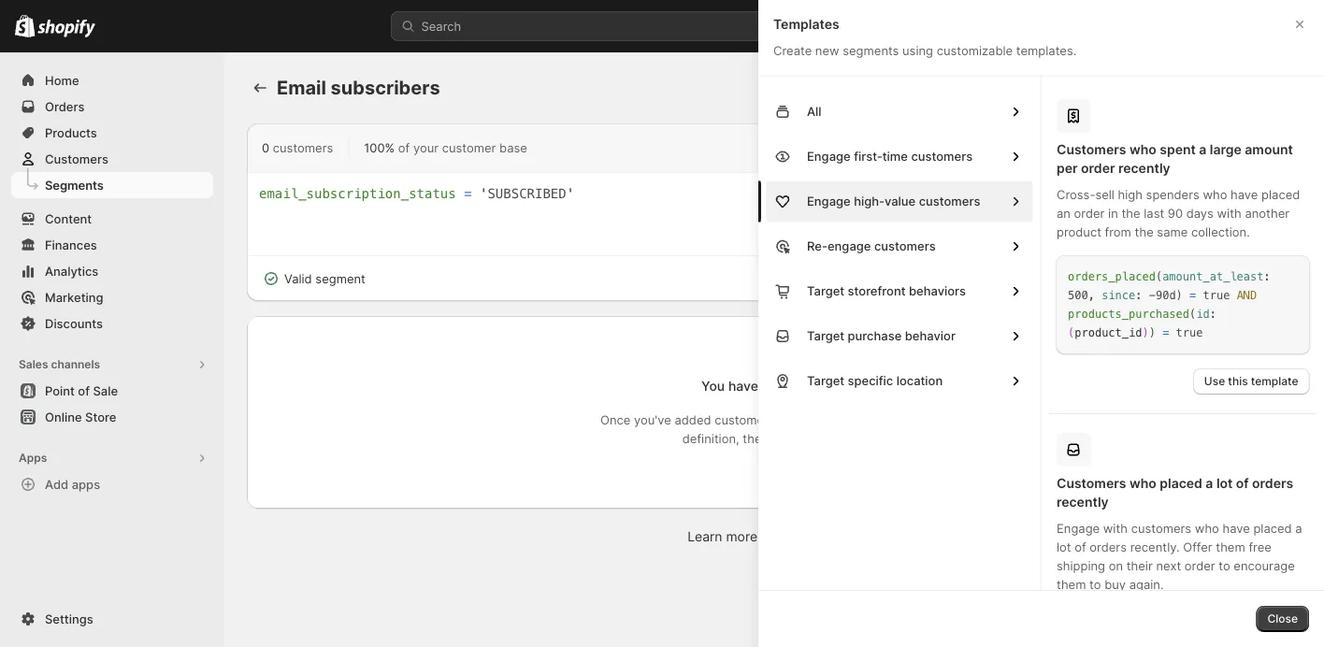 Task type: describe. For each thing, give the bounding box(es) containing it.
target storefront behaviors
[[807, 284, 966, 298]]

sales
[[19, 358, 48, 371]]

buy
[[1104, 577, 1126, 591]]

0 vertical spatial =
[[1189, 289, 1196, 302]]

order inside customers who spent a large amount per order recently
[[1081, 160, 1115, 176]]

settings
[[45, 612, 93, 626]]

1 vertical spatial have
[[728, 378, 758, 394]]

0 horizontal spatial them
[[1056, 577, 1086, 591]]

segments
[[45, 178, 104, 192]]

re-engage customers
[[807, 239, 936, 253]]

purchase
[[848, 329, 902, 343]]

a for lot
[[1205, 475, 1213, 491]]

0 horizontal spatial =
[[1162, 326, 1169, 339]]

segments
[[843, 43, 899, 58]]

email subscribers
[[277, 76, 440, 99]]

customers right 0 on the left top of the page
[[273, 140, 333, 155]]

who inside the engage with customers who have placed a lot of orders recently. offer them free shipping on their next order to encourage them to buy again.
[[1195, 521, 1219, 535]]

segment's
[[889, 412, 948, 427]]

channels
[[51, 358, 100, 371]]

same
[[1157, 224, 1188, 239]]

meet
[[832, 412, 861, 427]]

duplicate button
[[1013, 75, 1087, 101]]

customizable
[[937, 43, 1013, 58]]

1 vertical spatial they
[[743, 431, 768, 446]]

appear
[[794, 431, 834, 446]]

home link
[[11, 67, 213, 94]]

90
[[1168, 205, 1183, 220]]

customers who placed a lot of orders recently
[[1056, 475, 1293, 510]]

once you've added customers and they meet this segment's definition, they will appear here.
[[601, 412, 948, 446]]

a for large
[[1199, 141, 1206, 157]]

spent
[[1160, 141, 1196, 157]]

again.
[[1129, 577, 1164, 591]]

engage high-value customers
[[807, 194, 981, 209]]

added
[[675, 412, 711, 427]]

apps
[[19, 451, 47, 465]]

id
[[1196, 307, 1210, 320]]

of inside "customers who placed a lot of orders recently"
[[1236, 475, 1249, 491]]

1 vertical spatial true
[[1176, 326, 1203, 339]]

customers inside the engage with customers who have placed a lot of orders recently. offer them free shipping on their next order to encourage them to buy again.
[[1131, 521, 1191, 535]]

since
[[1101, 289, 1135, 302]]

and
[[1237, 289, 1257, 302]]

order inside 'cross-sell high spenders who have placed an order in the last 90 days with another product from the same collection.'
[[1074, 205, 1105, 220]]

this inside once you've added customers and they meet this segment's definition, they will appear here.
[[865, 412, 886, 427]]

and
[[779, 412, 800, 427]]

from
[[1105, 224, 1131, 239]]

( for products_purchased
[[1189, 307, 1196, 320]]

sales channels
[[19, 358, 100, 371]]

product
[[1056, 224, 1101, 239]]

0 vertical spatial true
[[1203, 289, 1230, 302]]

0
[[262, 140, 269, 155]]

customers up and
[[781, 378, 847, 394]]

templates.
[[1017, 43, 1077, 58]]

0 vertical spatial to
[[1219, 558, 1230, 572]]

500
[[1068, 289, 1088, 302]]

product_id
[[1074, 326, 1142, 339]]

1 vertical spatial the
[[1135, 224, 1153, 239]]

who inside "customers who placed a lot of orders recently"
[[1129, 475, 1156, 491]]

discounts
[[45, 316, 103, 331]]

placed inside the engage with customers who have placed a lot of orders recently. offer them free shipping on their next order to encourage them to buy again.
[[1253, 521, 1292, 535]]

storefront
[[848, 284, 906, 298]]

who inside customers who spent a large amount per order recently
[[1129, 141, 1156, 157]]

high
[[1118, 187, 1142, 201]]

per
[[1056, 160, 1078, 176]]

customers right value
[[919, 194, 981, 209]]

engage for engage with customers who have placed a lot of orders recently. offer them free shipping on their next order to encourage them to buy again.
[[1056, 521, 1100, 535]]

use this template
[[1204, 374, 1298, 388]]

apps
[[72, 477, 100, 492]]

will
[[772, 431, 790, 446]]

( product_id ) )
[[1068, 326, 1156, 339]]

-90d )
[[1149, 289, 1183, 302]]

close button
[[1257, 606, 1309, 632]]

new
[[815, 43, 840, 58]]

who inside 'cross-sell high spenders who have placed an order in the last 90 days with another product from the same collection.'
[[1203, 187, 1227, 201]]

-
[[1149, 289, 1156, 302]]

sales channels button
[[11, 352, 213, 378]]

segments link
[[11, 172, 213, 198]]

placed inside 'cross-sell high spenders who have placed an order in the last 90 days with another product from the same collection.'
[[1261, 187, 1300, 201]]

all
[[807, 104, 822, 119]]

target for target purchase behavior
[[807, 329, 845, 343]]

with inside the engage with customers who have placed a lot of orders recently. offer them free shipping on their next order to encourage them to buy again.
[[1103, 521, 1128, 535]]

1 horizontal spatial they
[[803, 412, 829, 427]]

value
[[885, 194, 916, 209]]

engage first-time customers
[[807, 149, 973, 164]]

add apps button
[[11, 471, 213, 498]]

orders inside the engage with customers who have placed a lot of orders recently. offer them free shipping on their next order to encourage them to buy again.
[[1089, 539, 1127, 554]]

their
[[1126, 558, 1153, 572]]

lot inside the engage with customers who have placed a lot of orders recently. offer them free shipping on their next order to encourage them to buy again.
[[1056, 539, 1071, 554]]

target specific location
[[807, 374, 943, 388]]

amount_at_least
[[1162, 270, 1264, 283]]

here.
[[837, 431, 866, 446]]

an
[[1056, 205, 1070, 220]]

use this template button
[[1193, 368, 1309, 394]]

orders_placed ( amount_at_least : 500 ,
[[1068, 270, 1270, 302]]

valid
[[284, 271, 312, 286]]

products_purchased ( id :
[[1068, 307, 1216, 320]]

on
[[1109, 558, 1123, 572]]

orders_placed
[[1068, 270, 1156, 283]]

spenders
[[1146, 187, 1199, 201]]

segment
[[316, 271, 366, 286]]

collection.
[[1191, 224, 1250, 239]]

close
[[1268, 612, 1298, 626]]

orders inside "customers who placed a lot of orders recently"
[[1252, 475, 1293, 491]]

re-
[[807, 239, 828, 253]]

free
[[1249, 539, 1271, 554]]

0 customers
[[262, 140, 333, 155]]

you
[[702, 378, 725, 394]]

engage first-time customers button
[[766, 136, 1033, 177]]

offer
[[1183, 539, 1212, 554]]

email
[[277, 76, 326, 99]]



Task type: vqa. For each thing, say whether or not it's contained in the screenshot.
Mark Add a custom domain as done image at the left bottom of the page
no



Task type: locate. For each thing, give the bounding box(es) containing it.
2 vertical spatial of
[[1074, 539, 1086, 554]]

lot inside "customers who placed a lot of orders recently"
[[1216, 475, 1233, 491]]

them left free
[[1216, 539, 1245, 554]]

1 vertical spatial a
[[1205, 475, 1213, 491]]

( down 500
[[1068, 326, 1074, 339]]

customers inside "customers who placed a lot of orders recently"
[[1056, 475, 1126, 491]]

the
[[1121, 205, 1140, 220], [1135, 224, 1153, 239]]

engage left high-
[[807, 194, 851, 209]]

100%
[[364, 140, 395, 155]]

0 horizontal spatial (
[[1068, 326, 1074, 339]]

1 horizontal spatial this
[[1228, 374, 1248, 388]]

( down orders_placed ( amount_at_least : 500 ,
[[1189, 307, 1196, 320]]

of left your
[[398, 140, 410, 155]]

customers
[[1056, 141, 1126, 157], [45, 152, 108, 166], [1056, 475, 1126, 491]]

:
[[1264, 270, 1270, 283], [1135, 289, 1142, 302], [1210, 307, 1216, 320]]

0 vertical spatial of
[[398, 140, 410, 155]]

0 vertical spatial with
[[1217, 205, 1241, 220]]

valid segment
[[284, 271, 366, 286]]

1 horizontal spatial to
[[1219, 558, 1230, 572]]

more
[[726, 529, 758, 545]]

recently up high
[[1118, 160, 1170, 176]]

( up -
[[1156, 270, 1162, 283]]

2 vertical spatial :
[[1210, 307, 1216, 320]]

duplicate
[[1025, 81, 1075, 94]]

engage
[[828, 239, 871, 253]]

0 vertical spatial the
[[1121, 205, 1140, 220]]

placed up offer
[[1160, 475, 1202, 491]]

0 vertical spatial engage
[[807, 149, 851, 164]]

: for amount_at_least
[[1264, 270, 1270, 283]]

with up collection.
[[1217, 205, 1241, 220]]

2 horizontal spatial (
[[1189, 307, 1196, 320]]

1 vertical spatial lot
[[1056, 539, 1071, 554]]

0 horizontal spatial orders
[[1089, 539, 1127, 554]]

in
[[1108, 205, 1118, 220]]

products_purchased
[[1068, 307, 1189, 320]]

100% of your customer base
[[364, 140, 527, 155]]

1 vertical spatial =
[[1162, 326, 1169, 339]]

to
[[1219, 558, 1230, 572], [1089, 577, 1101, 591]]

have left 'no'
[[728, 378, 758, 394]]

( for orders_placed
[[1156, 270, 1162, 283]]

customers inside customers who spent a large amount per order recently
[[1056, 141, 1126, 157]]

with up on
[[1103, 521, 1128, 535]]

1 horizontal spatial orders
[[1252, 475, 1293, 491]]

they up the appear
[[803, 412, 829, 427]]

customers for customers
[[45, 152, 108, 166]]

1 horizontal spatial of
[[1074, 539, 1086, 554]]

1 horizontal spatial lot
[[1216, 475, 1233, 491]]

: for id
[[1210, 307, 1216, 320]]

customers up recently.
[[1131, 521, 1191, 535]]

shopify image
[[38, 19, 96, 38]]

0 horizontal spatial this
[[865, 412, 886, 427]]

0 vertical spatial target
[[807, 284, 845, 298]]

add apps
[[45, 477, 100, 492]]

: down another
[[1264, 270, 1270, 283]]

recently inside customers who spent a large amount per order recently
[[1118, 160, 1170, 176]]

) for product_id
[[1142, 326, 1149, 339]]

customers for customers who placed a lot of orders recently
[[1056, 475, 1126, 491]]

days
[[1186, 205, 1213, 220]]

engage for engage high-value customers
[[807, 194, 851, 209]]

2 vertical spatial (
[[1068, 326, 1074, 339]]

90d
[[1156, 289, 1176, 302]]

1 vertical spatial with
[[1103, 521, 1128, 535]]

target storefront behaviors button
[[766, 271, 1033, 312]]

this
[[1228, 374, 1248, 388], [865, 412, 886, 427]]

placed up another
[[1261, 187, 1300, 201]]

customers down engage high-value customers button
[[874, 239, 936, 253]]

time
[[883, 149, 908, 164]]

customers inside once you've added customers and they meet this segment's definition, they will appear here.
[[715, 412, 775, 427]]

home
[[45, 73, 79, 87]]

0 vertical spatial orders
[[1252, 475, 1293, 491]]

orders up free
[[1252, 475, 1293, 491]]

have inside 'cross-sell high spenders who have placed an order in the last 90 days with another product from the same collection.'
[[1231, 187, 1258, 201]]

about
[[761, 529, 797, 545]]

this right "meet"
[[865, 412, 886, 427]]

0 vertical spatial a
[[1199, 141, 1206, 157]]

0 vertical spatial have
[[1231, 187, 1258, 201]]

target for target storefront behaviors
[[807, 284, 845, 298]]

since :
[[1101, 289, 1142, 302]]

order down offer
[[1184, 558, 1215, 572]]

true down id on the top right
[[1176, 326, 1203, 339]]

recently
[[1118, 160, 1170, 176], [1056, 494, 1108, 510]]

a up offer
[[1205, 475, 1213, 491]]

: down amount_at_least
[[1210, 307, 1216, 320]]

target up "meet"
[[807, 374, 845, 388]]

apps button
[[11, 445, 213, 471]]

target for target specific location
[[807, 374, 845, 388]]

orders
[[1252, 475, 1293, 491], [1089, 539, 1127, 554]]

0 horizontal spatial of
[[398, 140, 410, 155]]

the down last
[[1135, 224, 1153, 239]]

true down amount_at_least
[[1203, 289, 1230, 302]]

0 vertical spatial recently
[[1118, 160, 1170, 176]]

no
[[762, 378, 778, 394]]

1 horizontal spatial (
[[1156, 270, 1162, 283]]

engage left first-
[[807, 149, 851, 164]]

you've
[[634, 412, 671, 427]]

order
[[1081, 160, 1115, 176], [1074, 205, 1105, 220], [1184, 558, 1215, 572]]

target purchase behavior
[[807, 329, 956, 343]]

to left buy
[[1089, 577, 1101, 591]]

1 vertical spatial engage
[[807, 194, 851, 209]]

0 horizontal spatial :
[[1135, 289, 1142, 302]]

them
[[1216, 539, 1245, 554], [1056, 577, 1086, 591]]

once
[[601, 412, 631, 427]]

behavior
[[905, 329, 956, 343]]

0 vertical spatial :
[[1264, 270, 1270, 283]]

large
[[1210, 141, 1241, 157]]

who up recently.
[[1129, 475, 1156, 491]]

cross-sell high spenders who have placed an order in the last 90 days with another product from the same collection.
[[1056, 187, 1300, 239]]

0 horizontal spatial lot
[[1056, 539, 1071, 554]]

location
[[897, 374, 943, 388]]

2 vertical spatial have
[[1222, 521, 1250, 535]]

lot up shipping
[[1056, 539, 1071, 554]]

a inside the engage with customers who have placed a lot of orders recently. offer them free shipping on their next order to encourage them to buy again.
[[1295, 521, 1302, 535]]

customers up definition,
[[715, 412, 775, 427]]

0 horizontal spatial they
[[743, 431, 768, 446]]

placed up free
[[1253, 521, 1292, 535]]

0 vertical spatial this
[[1228, 374, 1248, 388]]

customers who spent a large amount per order recently
[[1056, 141, 1293, 176]]

2 vertical spatial order
[[1184, 558, 1215, 572]]

who up offer
[[1195, 521, 1219, 535]]

engage with customers who have placed a lot of orders recently. offer them free shipping on their next order to encourage them to buy again.
[[1056, 521, 1302, 591]]

amount
[[1245, 141, 1293, 157]]

they left "will"
[[743, 431, 768, 446]]

1 vertical spatial target
[[807, 329, 845, 343]]

=
[[1189, 289, 1196, 302], [1162, 326, 1169, 339]]

add
[[45, 477, 69, 492]]

last
[[1144, 205, 1164, 220]]

2 vertical spatial a
[[1295, 521, 1302, 535]]

with
[[1217, 205, 1241, 220], [1103, 521, 1128, 535]]

lot up the engage with customers who have placed a lot of orders recently. offer them free shipping on their next order to encourage them to buy again.
[[1216, 475, 1233, 491]]

the right in
[[1121, 205, 1140, 220]]

1 target from the top
[[807, 284, 845, 298]]

2 vertical spatial placed
[[1253, 521, 1292, 535]]

a left large
[[1199, 141, 1206, 157]]

0 vertical spatial placed
[[1261, 187, 1300, 201]]

0 vertical spatial them
[[1216, 539, 1245, 554]]

target down re-
[[807, 284, 845, 298]]

= down products_purchased ( id :
[[1162, 326, 1169, 339]]

0 horizontal spatial with
[[1103, 521, 1128, 535]]

0 vertical spatial order
[[1081, 160, 1115, 176]]

specific
[[848, 374, 893, 388]]

1 horizontal spatial =
[[1189, 289, 1196, 302]]

customers for customers who spent a large amount per order recently
[[1056, 141, 1126, 157]]

1 horizontal spatial with
[[1217, 205, 1241, 220]]

have up free
[[1222, 521, 1250, 535]]

who left spent
[[1129, 141, 1156, 157]]

recently inside "customers who placed a lot of orders recently"
[[1056, 494, 1108, 510]]

1 horizontal spatial recently
[[1118, 160, 1170, 176]]

customers up segments
[[45, 152, 108, 166]]

1 vertical spatial orders
[[1089, 539, 1127, 554]]

learn
[[688, 529, 722, 545]]

0 vertical spatial they
[[803, 412, 829, 427]]

engage inside the engage with customers who have placed a lot of orders recently. offer them free shipping on their next order to encourage them to buy again.
[[1056, 521, 1100, 535]]

target
[[807, 284, 845, 298], [807, 329, 845, 343], [807, 374, 845, 388]]

high-
[[854, 194, 885, 209]]

subscribers
[[331, 76, 440, 99]]

( inside orders_placed ( amount_at_least : 500 ,
[[1156, 270, 1162, 283]]

who up days
[[1203, 187, 1227, 201]]

have
[[1231, 187, 1258, 201], [728, 378, 758, 394], [1222, 521, 1250, 535]]

customers link
[[11, 146, 213, 172]]

1 vertical spatial order
[[1074, 205, 1105, 220]]

a inside "customers who placed a lot of orders recently"
[[1205, 475, 1213, 491]]

definition,
[[683, 431, 740, 446]]

1 vertical spatial of
[[1236, 475, 1249, 491]]

templates
[[774, 16, 840, 32]]

of up free
[[1236, 475, 1249, 491]]

engage up shipping
[[1056, 521, 1100, 535]]

1 vertical spatial this
[[865, 412, 886, 427]]

2 vertical spatial engage
[[1056, 521, 1100, 535]]

this right use at the right
[[1228, 374, 1248, 388]]

with inside 'cross-sell high spenders who have placed an order in the last 90 days with another product from the same collection.'
[[1217, 205, 1241, 220]]

2 horizontal spatial :
[[1264, 270, 1270, 283]]

order inside the engage with customers who have placed a lot of orders recently. offer them free shipping on their next order to encourage them to buy again.
[[1184, 558, 1215, 572]]

2 vertical spatial target
[[807, 374, 845, 388]]

1 vertical spatial them
[[1056, 577, 1086, 591]]

use
[[1204, 374, 1225, 388]]

engage
[[807, 149, 851, 164], [807, 194, 851, 209], [1056, 521, 1100, 535]]

order up sell
[[1081, 160, 1115, 176]]

of inside the engage with customers who have placed a lot of orders recently. offer them free shipping on their next order to encourage them to buy again.
[[1074, 539, 1086, 554]]

behaviors
[[909, 284, 966, 298]]

customers up per
[[1056, 141, 1126, 157]]

0 horizontal spatial to
[[1089, 577, 1101, 591]]

first-
[[854, 149, 883, 164]]

= up id on the top right
[[1189, 289, 1196, 302]]

target purchase behavior button
[[766, 316, 1033, 357]]

1 horizontal spatial them
[[1216, 539, 1245, 554]]

2 target from the top
[[807, 329, 845, 343]]

they
[[803, 412, 829, 427], [743, 431, 768, 446]]

0 vertical spatial lot
[[1216, 475, 1233, 491]]

a inside customers who spent a large amount per order recently
[[1199, 141, 1206, 157]]

: inside orders_placed ( amount_at_least : 500 ,
[[1264, 270, 1270, 283]]

them down shipping
[[1056, 577, 1086, 591]]

engage for engage first-time customers
[[807, 149, 851, 164]]

placed inside "customers who placed a lot of orders recently"
[[1160, 475, 1202, 491]]

have inside the engage with customers who have placed a lot of orders recently. offer them free shipping on their next order to encourage them to buy again.
[[1222, 521, 1250, 535]]

valid segment alert
[[247, 256, 381, 301]]

1 vertical spatial recently
[[1056, 494, 1108, 510]]

customer
[[442, 140, 496, 155]]

: left -
[[1135, 289, 1142, 302]]

shipping
[[1056, 558, 1105, 572]]

order up product at the right top
[[1074, 205, 1105, 220]]

of up shipping
[[1074, 539, 1086, 554]]

recently up shipping
[[1056, 494, 1108, 510]]

sell
[[1095, 187, 1114, 201]]

target left 'purchase'
[[807, 329, 845, 343]]

your
[[413, 140, 439, 155]]

settings link
[[11, 606, 213, 632]]

create new segments using customizable templates.
[[774, 43, 1077, 58]]

0 horizontal spatial recently
[[1056, 494, 1108, 510]]

1 vertical spatial :
[[1135, 289, 1142, 302]]

0 vertical spatial (
[[1156, 270, 1162, 283]]

search
[[421, 19, 461, 33]]

1 vertical spatial (
[[1189, 307, 1196, 320]]

,
[[1088, 289, 1095, 302]]

customers right time
[[911, 149, 973, 164]]

1 vertical spatial placed
[[1160, 475, 1202, 491]]

recently.
[[1130, 539, 1180, 554]]

) for 90d
[[1176, 289, 1183, 302]]

have up another
[[1231, 187, 1258, 201]]

3 target from the top
[[807, 374, 845, 388]]

customers up shipping
[[1056, 475, 1126, 491]]

orders up on
[[1089, 539, 1127, 554]]

1 horizontal spatial :
[[1210, 307, 1216, 320]]

discounts link
[[11, 311, 213, 337]]

who
[[1129, 141, 1156, 157], [1203, 187, 1227, 201], [1129, 475, 1156, 491], [1195, 521, 1219, 535]]

2 horizontal spatial of
[[1236, 475, 1249, 491]]

1 vertical spatial to
[[1089, 577, 1101, 591]]

a up the close
[[1295, 521, 1302, 535]]

this inside button
[[1228, 374, 1248, 388]]

to left encourage on the bottom right
[[1219, 558, 1230, 572]]



